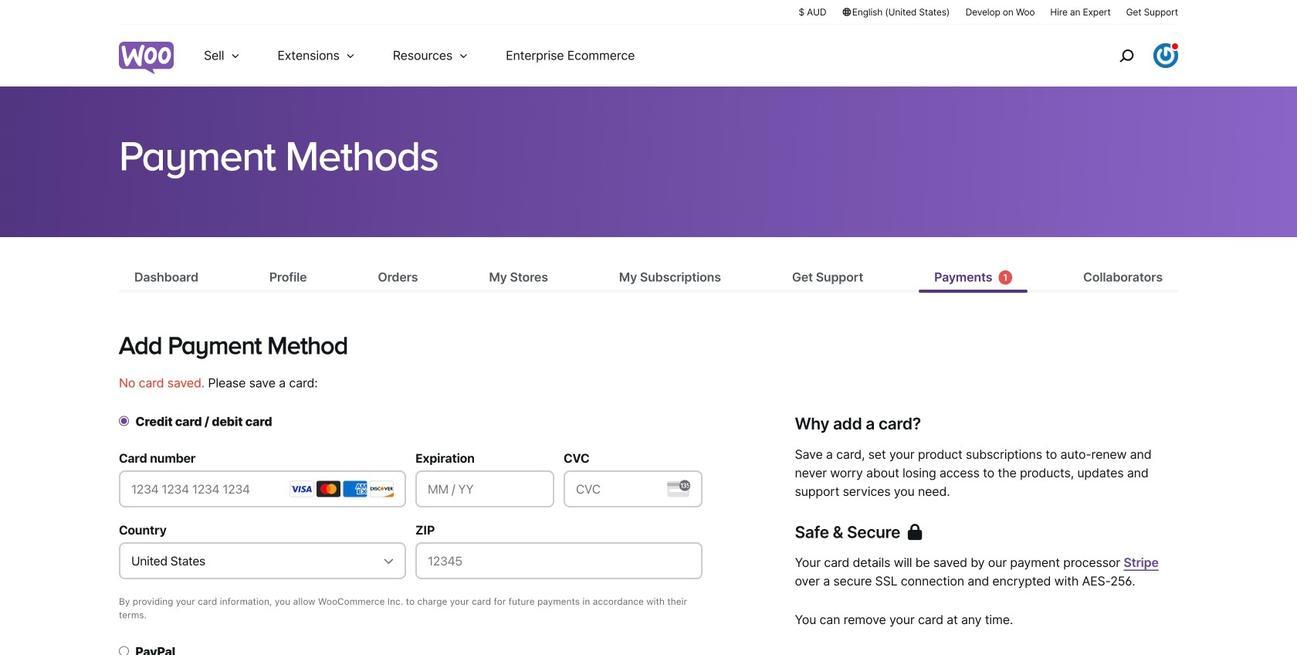 Task type: describe. For each thing, give the bounding box(es) containing it.
open account menu image
[[1154, 43, 1179, 68]]

search image
[[1115, 43, 1139, 68]]



Task type: vqa. For each thing, say whether or not it's contained in the screenshot.
Search "image"
yes



Task type: locate. For each thing, give the bounding box(es) containing it.
lock image
[[908, 524, 922, 540]]

None radio
[[119, 416, 129, 426], [119, 646, 129, 655], [119, 416, 129, 426], [119, 646, 129, 655]]

service navigation menu element
[[1087, 31, 1179, 81]]



